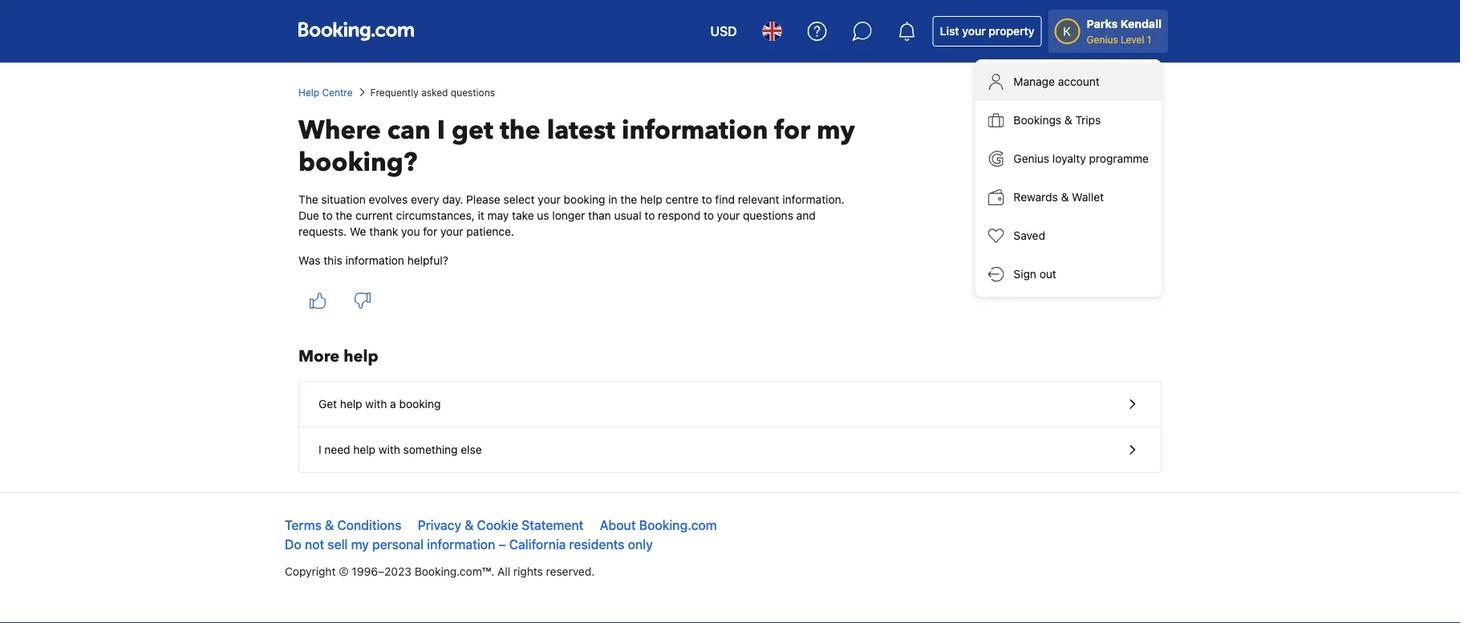 Task type: describe. For each thing, give the bounding box(es) containing it.
not
[[305, 537, 324, 553]]

with inside the get help with a booking button
[[365, 398, 387, 411]]

help inside button
[[340, 398, 362, 411]]

for inside the situation evolves every day. please select your booking in the help centre to find relevant information. due to the current circumstances, it may take us longer than usual to respond to your questions and requests. we thank you for your patience.
[[423, 225, 438, 238]]

saved link
[[975, 217, 1162, 255]]

rewards & wallet
[[1014, 191, 1104, 204]]

genius loyalty programme
[[1014, 152, 1149, 165]]

sign out button
[[975, 255, 1162, 294]]

the situation evolves every day. please select your booking in the help centre to find relevant information. due to the current circumstances, it may take us longer than usual to respond to your questions and requests. we thank you for your patience.
[[299, 193, 845, 238]]

get help with a booking
[[319, 398, 441, 411]]

latest
[[547, 113, 616, 148]]

terms
[[285, 518, 322, 533]]

privacy
[[418, 518, 462, 533]]

conditions
[[337, 518, 402, 533]]

more
[[299, 346, 340, 368]]

usual
[[614, 209, 642, 222]]

sign
[[1014, 268, 1037, 281]]

you
[[401, 225, 420, 238]]

& for cookie
[[465, 518, 474, 533]]

questions inside the situation evolves every day. please select your booking in the help centre to find relevant information. due to the current circumstances, it may take us longer than usual to respond to your questions and requests. we thank you for your patience.
[[743, 209, 794, 222]]

help inside button
[[353, 443, 376, 457]]

genius inside 'link'
[[1014, 152, 1050, 165]]

can
[[387, 113, 431, 148]]

help
[[299, 87, 320, 98]]

privacy & cookie statement link
[[418, 518, 584, 533]]

help right more
[[344, 346, 378, 368]]

booking?
[[299, 145, 418, 180]]

your down find
[[717, 209, 740, 222]]

personal
[[372, 537, 424, 553]]

property
[[989, 24, 1035, 38]]

do
[[285, 537, 302, 553]]

do not sell my personal information – california residents only link
[[285, 537, 653, 553]]

usd button
[[701, 12, 747, 51]]

about booking.com do not sell my personal information – california residents only
[[285, 518, 717, 553]]

bookings & trips
[[1014, 114, 1101, 127]]

booking.com online hotel reservations image
[[299, 22, 414, 41]]

day.
[[442, 193, 463, 206]]

for inside the where can i get the latest information for my booking?
[[775, 113, 810, 148]]

1 vertical spatial the
[[621, 193, 637, 206]]

requests.
[[299, 225, 347, 238]]

parks
[[1087, 17, 1118, 30]]

help centre button
[[299, 85, 353, 100]]

only
[[628, 537, 653, 553]]

current
[[356, 209, 393, 222]]

privacy & cookie statement
[[418, 518, 584, 533]]

patience.
[[466, 225, 514, 238]]

evolves
[[369, 193, 408, 206]]

saved
[[1014, 229, 1046, 242]]

else
[[461, 443, 482, 457]]

genius inside parks kendall genius level 1
[[1087, 34, 1119, 45]]

your right "list"
[[962, 24, 986, 38]]

about booking.com link
[[600, 518, 717, 533]]

relevant
[[738, 193, 780, 206]]

cookie
[[477, 518, 518, 533]]

i need help with something else button
[[299, 428, 1161, 473]]

get help with a booking button
[[299, 382, 1161, 428]]

help inside the situation evolves every day. please select your booking in the help centre to find relevant information. due to the current circumstances, it may take us longer than usual to respond to your questions and requests. we thank you for your patience.
[[640, 193, 663, 206]]

select
[[504, 193, 535, 206]]

information.
[[783, 193, 845, 206]]

longer
[[552, 209, 585, 222]]

to left find
[[702, 193, 712, 206]]

take
[[512, 209, 534, 222]]

where can i get the latest information for my booking?
[[299, 113, 855, 180]]

find
[[715, 193, 735, 206]]

–
[[499, 537, 506, 553]]

frequently asked questions
[[370, 87, 495, 98]]

booking inside the get help with a booking button
[[399, 398, 441, 411]]

and
[[797, 209, 816, 222]]

the inside the where can i get the latest information for my booking?
[[500, 113, 541, 148]]

about
[[600, 518, 636, 533]]

circumstances,
[[396, 209, 475, 222]]

may
[[488, 209, 509, 222]]

& for conditions
[[325, 518, 334, 533]]

every
[[411, 193, 439, 206]]

copyright
[[285, 565, 336, 579]]

0 horizontal spatial the
[[336, 209, 353, 222]]

thank
[[369, 225, 398, 238]]

trips
[[1076, 114, 1101, 127]]

in
[[609, 193, 618, 206]]

0 horizontal spatial information
[[346, 254, 404, 267]]



Task type: locate. For each thing, give the bounding box(es) containing it.
help
[[640, 193, 663, 206], [344, 346, 378, 368], [340, 398, 362, 411], [353, 443, 376, 457]]

the
[[500, 113, 541, 148], [621, 193, 637, 206], [336, 209, 353, 222]]

sell
[[328, 537, 348, 553]]

information up centre
[[622, 113, 768, 148]]

& up do not sell my personal information – california residents only 'link'
[[465, 518, 474, 533]]

bookings
[[1014, 114, 1062, 127]]

& for wallet
[[1061, 191, 1069, 204]]

1996–2023
[[352, 565, 412, 579]]

information up booking.com™.
[[427, 537, 495, 553]]

was this information helpful?
[[299, 254, 448, 267]]

1 horizontal spatial my
[[817, 113, 855, 148]]

for up the information.
[[775, 113, 810, 148]]

terms & conditions link
[[285, 518, 402, 533]]

booking up the than
[[564, 193, 606, 206]]

0 horizontal spatial my
[[351, 537, 369, 553]]

we
[[350, 225, 366, 238]]

1 vertical spatial booking
[[399, 398, 441, 411]]

1 vertical spatial for
[[423, 225, 438, 238]]

i left need
[[319, 443, 322, 457]]

0 horizontal spatial booking
[[399, 398, 441, 411]]

for
[[775, 113, 810, 148], [423, 225, 438, 238]]

with left something
[[379, 443, 400, 457]]

the
[[299, 193, 318, 206]]

us
[[537, 209, 549, 222]]

questions down relevant
[[743, 209, 794, 222]]

reserved.
[[546, 565, 595, 579]]

& for trips
[[1065, 114, 1073, 127]]

help right need
[[353, 443, 376, 457]]

get
[[452, 113, 494, 148]]

2 horizontal spatial the
[[621, 193, 637, 206]]

1 vertical spatial questions
[[743, 209, 794, 222]]

your
[[962, 24, 986, 38], [538, 193, 561, 206], [717, 209, 740, 222], [441, 225, 463, 238]]

my down the conditions
[[351, 537, 369, 553]]

booking inside the situation evolves every day. please select your booking in the help centre to find relevant information. due to the current circumstances, it may take us longer than usual to respond to your questions and requests. we thank you for your patience.
[[564, 193, 606, 206]]

0 vertical spatial questions
[[451, 87, 495, 98]]

1 vertical spatial genius
[[1014, 152, 1050, 165]]

questions
[[451, 87, 495, 98], [743, 209, 794, 222]]

0 vertical spatial i
[[437, 113, 445, 148]]

respond
[[658, 209, 701, 222]]

1 vertical spatial my
[[351, 537, 369, 553]]

& left wallet
[[1061, 191, 1069, 204]]

rewards & wallet link
[[975, 178, 1162, 217]]

information inside about booking.com do not sell my personal information – california residents only
[[427, 537, 495, 553]]

i inside the where can i get the latest information for my booking?
[[437, 113, 445, 148]]

booking.com
[[639, 518, 717, 533]]

all
[[498, 565, 511, 579]]

your up us
[[538, 193, 561, 206]]

help up "usual"
[[640, 193, 663, 206]]

for down circumstances,
[[423, 225, 438, 238]]

with inside the 'i need help with something else' button
[[379, 443, 400, 457]]

genius left loyalty
[[1014, 152, 1050, 165]]

the right in
[[621, 193, 637, 206]]

to right "usual"
[[645, 209, 655, 222]]

help centre
[[299, 87, 353, 98]]

than
[[588, 209, 611, 222]]

2 vertical spatial information
[[427, 537, 495, 553]]

0 horizontal spatial for
[[423, 225, 438, 238]]

0 horizontal spatial i
[[319, 443, 322, 457]]

with left a on the left bottom of the page
[[365, 398, 387, 411]]

the right get
[[500, 113, 541, 148]]

questions right asked
[[451, 87, 495, 98]]

1 horizontal spatial genius
[[1087, 34, 1119, 45]]

information inside the where can i get the latest information for my booking?
[[622, 113, 768, 148]]

1 vertical spatial information
[[346, 254, 404, 267]]

level
[[1121, 34, 1145, 45]]

my
[[817, 113, 855, 148], [351, 537, 369, 553]]

i left get
[[437, 113, 445, 148]]

0 horizontal spatial questions
[[451, 87, 495, 98]]

please
[[466, 193, 501, 206]]

to up requests.
[[322, 209, 333, 222]]

0 vertical spatial for
[[775, 113, 810, 148]]

out
[[1040, 268, 1057, 281]]

booking.com™.
[[415, 565, 495, 579]]

& left trips
[[1065, 114, 1073, 127]]

statement
[[522, 518, 584, 533]]

manage account
[[1014, 75, 1100, 88]]

california
[[509, 537, 566, 553]]

something
[[403, 443, 458, 457]]

centre
[[322, 87, 353, 98]]

it
[[478, 209, 485, 222]]

kendall
[[1121, 17, 1162, 30]]

my inside about booking.com do not sell my personal information – california residents only
[[351, 537, 369, 553]]

1 vertical spatial i
[[319, 443, 322, 457]]

the down situation
[[336, 209, 353, 222]]

i inside button
[[319, 443, 322, 457]]

copyright © 1996–2023 booking.com™. all rights reserved.
[[285, 565, 595, 579]]

information
[[622, 113, 768, 148], [346, 254, 404, 267], [427, 537, 495, 553]]

0 vertical spatial booking
[[564, 193, 606, 206]]

0 vertical spatial with
[[365, 398, 387, 411]]

©
[[339, 565, 349, 579]]

my up the information.
[[817, 113, 855, 148]]

genius
[[1087, 34, 1119, 45], [1014, 152, 1050, 165]]

information down thank
[[346, 254, 404, 267]]

asked
[[421, 87, 448, 98]]

need
[[325, 443, 350, 457]]

rights
[[514, 565, 543, 579]]

1 horizontal spatial the
[[500, 113, 541, 148]]

helpful?
[[407, 254, 448, 267]]

a
[[390, 398, 396, 411]]

your down circumstances,
[[441, 225, 463, 238]]

situation
[[321, 193, 366, 206]]

1 horizontal spatial information
[[427, 537, 495, 553]]

my inside the where can i get the latest information for my booking?
[[817, 113, 855, 148]]

was
[[299, 254, 321, 267]]

i
[[437, 113, 445, 148], [319, 443, 322, 457]]

booking right a on the left bottom of the page
[[399, 398, 441, 411]]

usd
[[711, 24, 737, 39]]

1 horizontal spatial questions
[[743, 209, 794, 222]]

due
[[299, 209, 319, 222]]

1 horizontal spatial i
[[437, 113, 445, 148]]

genius loyalty programme link
[[975, 140, 1162, 178]]

0 vertical spatial information
[[622, 113, 768, 148]]

loyalty
[[1053, 152, 1086, 165]]

get
[[319, 398, 337, 411]]

0 horizontal spatial genius
[[1014, 152, 1050, 165]]

parks kendall genius level 1
[[1087, 17, 1162, 45]]

2 vertical spatial the
[[336, 209, 353, 222]]

0 vertical spatial genius
[[1087, 34, 1119, 45]]

to
[[702, 193, 712, 206], [322, 209, 333, 222], [645, 209, 655, 222], [704, 209, 714, 222]]

1 vertical spatial with
[[379, 443, 400, 457]]

terms & conditions
[[285, 518, 402, 533]]

0 vertical spatial the
[[500, 113, 541, 148]]

rewards
[[1014, 191, 1058, 204]]

to right respond
[[704, 209, 714, 222]]

programme
[[1089, 152, 1149, 165]]

booking
[[564, 193, 606, 206], [399, 398, 441, 411]]

& up sell
[[325, 518, 334, 533]]

more help
[[299, 346, 378, 368]]

where
[[299, 113, 381, 148]]

list your property
[[940, 24, 1035, 38]]

0 vertical spatial my
[[817, 113, 855, 148]]

account
[[1058, 75, 1100, 88]]

residents
[[569, 537, 625, 553]]

sign out
[[1014, 268, 1057, 281]]

i need help with something else
[[319, 443, 482, 457]]

help right the get
[[340, 398, 362, 411]]

genius down parks
[[1087, 34, 1119, 45]]

with
[[365, 398, 387, 411], [379, 443, 400, 457]]

1 horizontal spatial booking
[[564, 193, 606, 206]]

this
[[324, 254, 343, 267]]

list your property link
[[933, 16, 1042, 47]]

1 horizontal spatial for
[[775, 113, 810, 148]]

2 horizontal spatial information
[[622, 113, 768, 148]]

manage account link
[[975, 63, 1162, 101]]



Task type: vqa. For each thing, say whether or not it's contained in the screenshot.
Accessibility and extras
no



